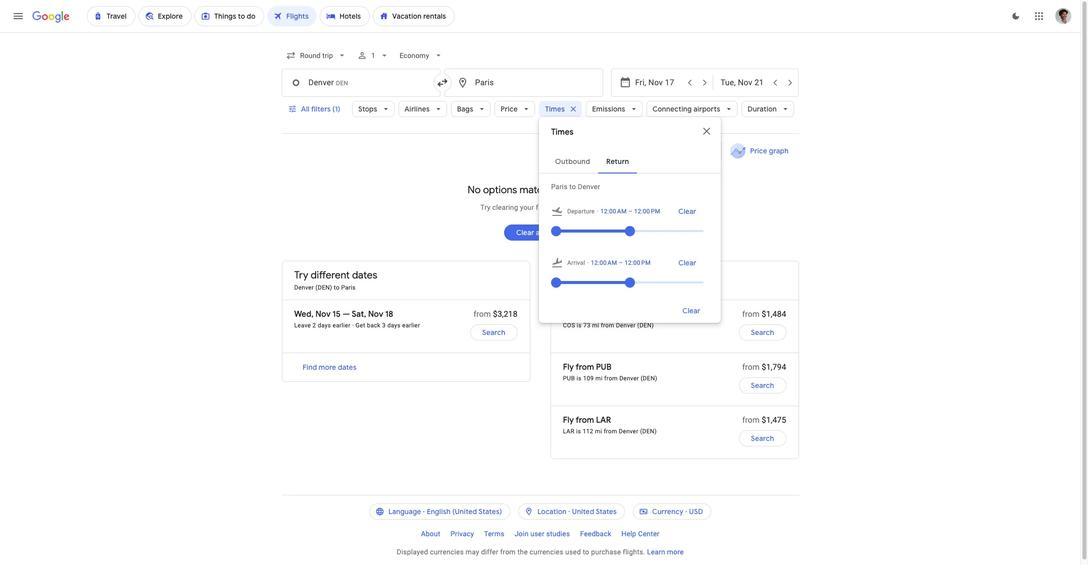 Task type: describe. For each thing, give the bounding box(es) containing it.
find
[[302, 363, 317, 372]]

denver inside fly from lar lar is 112 mi from denver (den)
[[619, 429, 639, 436]]

clearing
[[493, 204, 518, 212]]

back
[[367, 322, 381, 329]]

the
[[518, 549, 528, 557]]

join
[[515, 531, 529, 539]]

1 horizontal spatial more
[[667, 549, 684, 557]]

search button down from $1,484
[[739, 321, 787, 345]]

fly from lar lar is 112 mi from denver (den)
[[563, 416, 657, 436]]

search button for lar
[[739, 427, 787, 451]]

21
[[627, 284, 635, 292]]

15
[[333, 310, 341, 320]]

main content containing no options matching your filters
[[282, 142, 799, 460]]

denver inside fly from pub pub is 109 mi from denver (den)
[[620, 375, 639, 383]]

mi for pub
[[596, 375, 603, 383]]

fri,
[[563, 284, 572, 292]]

$3,218
[[493, 310, 518, 319]]

price graph
[[751, 147, 789, 156]]

stops button
[[352, 97, 394, 121]]

0 vertical spatial lar
[[596, 416, 611, 426]]

3218 US dollars text field
[[493, 310, 518, 319]]

feedback link
[[575, 527, 617, 543]]

try for different
[[294, 269, 308, 282]]

duration
[[748, 105, 777, 114]]

airports inside try nearby airports fri, nov 17 — tue, nov 21
[[614, 269, 649, 282]]

arrival
[[567, 260, 585, 267]]

12:00 am for departure
[[601, 208, 627, 215]]

1 currencies from the left
[[430, 549, 464, 557]]

18
[[385, 310, 393, 320]]

to inside "search box"
[[570, 183, 576, 191]]

join user studies link
[[510, 527, 575, 543]]

get
[[356, 322, 365, 329]]

cos
[[563, 322, 575, 329]]

Departure text field
[[635, 69, 682, 97]]

3
[[382, 322, 386, 329]]

loading results progress bar
[[0, 32, 1081, 34]]

from left $1,794
[[743, 363, 760, 372]]

bags button
[[451, 97, 491, 121]]

emissions button
[[586, 97, 643, 121]]

center
[[638, 531, 660, 539]]

leave
[[294, 322, 311, 329]]

swap origin and destination. image
[[436, 77, 448, 89]]

denver down 21
[[616, 322, 636, 329]]

1 button
[[353, 43, 394, 68]]

join user studies
[[515, 531, 570, 539]]

mi for lar
[[595, 429, 602, 436]]

find more dates button
[[290, 356, 369, 380]]

wed, nov 15 — sat, nov 18 leave 2 days earlier · get back 3 days earlier
[[294, 310, 420, 329]]

change appearance image
[[1004, 4, 1028, 28]]

displayed currencies may differ from the currencies used to purchase flights. learn more
[[397, 549, 684, 557]]

fly for pub
[[563, 363, 574, 373]]

(1)
[[332, 105, 340, 114]]

user
[[531, 531, 545, 539]]

price button
[[495, 97, 535, 121]]

paris inside try different dates denver (den) to paris
[[341, 284, 356, 292]]

terms link
[[479, 527, 510, 543]]

nov left 17
[[573, 284, 585, 292]]

times button
[[539, 97, 582, 121]]

wed,
[[294, 310, 314, 320]]

close dialog image
[[701, 125, 713, 137]]

filters up the results
[[587, 184, 613, 197]]

paris to denver
[[551, 183, 600, 191]]

states
[[596, 508, 617, 517]]

12:00 am – 12:00 pm for departure
[[601, 208, 661, 215]]

try clearing your filters to see results
[[481, 204, 600, 212]]

airlines
[[405, 105, 430, 114]]

connecting
[[653, 105, 692, 114]]

109
[[583, 375, 594, 383]]

1794 US dollars text field
[[762, 363, 787, 372]]

1
[[371, 52, 375, 60]]

departure
[[567, 208, 595, 215]]

try for nearby
[[563, 269, 577, 282]]

times inside popup button
[[545, 105, 565, 114]]

12:00 pm for arrival
[[625, 260, 651, 267]]

price for price graph
[[751, 147, 768, 156]]

airports inside connecting airports popup button
[[694, 105, 721, 114]]

privacy link
[[446, 527, 479, 543]]

privacy
[[451, 531, 474, 539]]

denver inside "search box"
[[578, 183, 600, 191]]

all filters (1)
[[301, 105, 340, 114]]

– for arrival
[[619, 260, 623, 267]]

$1,484
[[762, 310, 787, 319]]

filters inside button
[[545, 228, 565, 237]]

from left the the
[[500, 549, 516, 557]]

all filters (1) button
[[282, 97, 348, 121]]

112
[[583, 429, 594, 436]]

bags
[[457, 105, 473, 114]]

search for lar
[[751, 435, 774, 444]]

1 vertical spatial lar
[[563, 429, 575, 436]]

(den) inside try different dates denver (den) to paris
[[316, 284, 332, 292]]

— inside try nearby airports fri, nov 17 — tue, nov 21
[[595, 284, 600, 292]]

price graph button
[[724, 142, 797, 160]]

2 vertical spatial clear button
[[671, 299, 713, 323]]

used
[[565, 549, 581, 557]]

paris inside "search box"
[[551, 183, 568, 191]]

flights.
[[623, 549, 645, 557]]

from left 1475 us dollars text box
[[743, 416, 760, 425]]

filters down matching
[[536, 204, 555, 212]]

clear all filters button
[[504, 221, 577, 245]]

learn more link
[[647, 549, 684, 557]]

1484 US dollars text field
[[762, 310, 787, 319]]

terms
[[484, 531, 505, 539]]

from $3,218
[[474, 310, 518, 319]]

none search field containing times
[[282, 43, 799, 323]]

search for 15
[[482, 328, 506, 338]]

united states
[[572, 508, 617, 517]]

denver inside try different dates denver (den) to paris
[[294, 284, 314, 292]]

graph
[[769, 147, 789, 156]]

help center link
[[617, 527, 665, 543]]

main menu image
[[12, 10, 24, 22]]



Task type: locate. For each thing, give the bounding box(es) containing it.
location
[[538, 508, 567, 517]]

fly for lar
[[563, 416, 574, 426]]

1 horizontal spatial earlier
[[402, 322, 420, 329]]

from left $1,484
[[743, 310, 760, 319]]

filters right "all"
[[545, 228, 565, 237]]

1 fly from the top
[[563, 363, 574, 373]]

currencies down join user studies link
[[530, 549, 564, 557]]

differ
[[481, 549, 499, 557]]

learn
[[647, 549, 665, 557]]

1 earlier from the left
[[333, 322, 351, 329]]

united
[[572, 508, 594, 517]]

0 horizontal spatial your
[[520, 204, 534, 212]]

2 horizontal spatial try
[[563, 269, 577, 282]]

— inside wed, nov 15 — sat, nov 18 leave 2 days earlier · get back 3 days earlier
[[343, 310, 350, 320]]

earlier
[[333, 322, 351, 329], [402, 322, 420, 329]]

0 vertical spatial is
[[577, 322, 582, 329]]

0 vertical spatial dates
[[352, 269, 377, 282]]

0 vertical spatial 12:00 am
[[601, 208, 627, 215]]

see
[[565, 204, 576, 212]]

1 vertical spatial times
[[551, 127, 574, 137]]

try for clearing
[[481, 204, 491, 212]]

usd
[[689, 508, 703, 517]]

denver right 112
[[619, 429, 639, 436]]

currency
[[652, 508, 684, 517]]

help center
[[622, 531, 660, 539]]

1 horizontal spatial –
[[629, 208, 633, 215]]

1 vertical spatial mi
[[596, 375, 603, 383]]

from
[[474, 310, 491, 319], [743, 310, 760, 319], [601, 322, 615, 329], [576, 363, 594, 373], [743, 363, 760, 372], [604, 375, 618, 383], [576, 416, 594, 426], [743, 416, 760, 425], [604, 429, 617, 436], [500, 549, 516, 557]]

from up 109
[[576, 363, 594, 373]]

stops
[[358, 105, 377, 114]]

— right 15
[[343, 310, 350, 320]]

0 vertical spatial clear button
[[667, 204, 709, 220]]

try
[[481, 204, 491, 212], [294, 269, 308, 282], [563, 269, 577, 282]]

matching
[[520, 184, 562, 197]]

search button for 15
[[470, 321, 518, 345]]

more right find on the left bottom of page
[[319, 363, 336, 372]]

try inside try nearby airports fri, nov 17 — tue, nov 21
[[563, 269, 577, 282]]

about
[[421, 531, 440, 539]]

mi inside fly from pub pub is 109 mi from denver (den)
[[596, 375, 603, 383]]

2 days from the left
[[387, 322, 401, 329]]

0 horizontal spatial currencies
[[430, 549, 464, 557]]

0 vertical spatial more
[[319, 363, 336, 372]]

pub
[[596, 363, 612, 373], [563, 375, 575, 383]]

search down from $1,794
[[751, 382, 774, 391]]

from $1,475
[[743, 416, 787, 425]]

results
[[578, 204, 600, 212]]

cos is 73 mi from denver (den)
[[563, 322, 654, 329]]

12:00 pm
[[634, 208, 661, 215], [625, 260, 651, 267]]

(united
[[453, 508, 477, 517]]

2 fly from the top
[[563, 416, 574, 426]]

denver
[[578, 183, 600, 191], [294, 284, 314, 292], [616, 322, 636, 329], [620, 375, 639, 383], [619, 429, 639, 436]]

fly
[[563, 363, 574, 373], [563, 416, 574, 426]]

connecting airports
[[653, 105, 721, 114]]

1 vertical spatial pub
[[563, 375, 575, 383]]

purchase
[[591, 549, 621, 557]]

1 vertical spatial price
[[751, 147, 768, 156]]

mi right 112
[[595, 429, 602, 436]]

search button down from $3,218
[[470, 321, 518, 345]]

0 vertical spatial –
[[629, 208, 633, 215]]

1 vertical spatial your
[[520, 204, 534, 212]]

english
[[427, 508, 451, 517]]

pub left 109
[[563, 375, 575, 383]]

2 vertical spatial mi
[[595, 429, 602, 436]]

from $1,794
[[743, 363, 787, 372]]

earlier left ·
[[333, 322, 351, 329]]

search down from $1,484
[[751, 328, 774, 338]]

Return text field
[[721, 69, 767, 97]]

0 horizontal spatial —
[[343, 310, 350, 320]]

is
[[577, 322, 582, 329], [577, 375, 582, 383], [576, 429, 581, 436]]

0 horizontal spatial days
[[318, 322, 331, 329]]

clear button for arrival
[[667, 255, 709, 271]]

paris up see
[[551, 183, 568, 191]]

dates
[[352, 269, 377, 282], [338, 363, 356, 372]]

from right 112
[[604, 429, 617, 436]]

language
[[389, 508, 421, 517]]

is inside fly from lar lar is 112 mi from denver (den)
[[576, 429, 581, 436]]

fly from pub pub is 109 mi from denver (den)
[[563, 363, 658, 383]]

try left clearing
[[481, 204, 491, 212]]

12:00 am up nearby
[[591, 260, 617, 267]]

search down the from $1,475 at the right of the page
[[751, 435, 774, 444]]

emissions
[[592, 105, 625, 114]]

your right clearing
[[520, 204, 534, 212]]

search button for pub
[[739, 374, 787, 398]]

clear inside button
[[516, 228, 534, 237]]

0 horizontal spatial lar
[[563, 429, 575, 436]]

duration button
[[742, 97, 794, 121]]

1 vertical spatial dates
[[338, 363, 356, 372]]

1 vertical spatial 12:00 pm
[[625, 260, 651, 267]]

0 horizontal spatial more
[[319, 363, 336, 372]]

search button
[[470, 321, 518, 345], [739, 321, 787, 345], [739, 374, 787, 398], [739, 427, 787, 451]]

0 vertical spatial times
[[545, 105, 565, 114]]

(den)
[[316, 284, 332, 292], [637, 322, 654, 329], [641, 375, 658, 383], [640, 429, 657, 436]]

0 vertical spatial 12:00 pm
[[634, 208, 661, 215]]

0 horizontal spatial airports
[[614, 269, 649, 282]]

price left graph
[[751, 147, 768, 156]]

lar left 112
[[563, 429, 575, 436]]

0 horizontal spatial price
[[501, 105, 518, 114]]

1 days from the left
[[318, 322, 331, 329]]

1 horizontal spatial paris
[[551, 183, 568, 191]]

1 horizontal spatial price
[[751, 147, 768, 156]]

displayed
[[397, 549, 428, 557]]

— right 17
[[595, 284, 600, 292]]

12:00 am for arrival
[[591, 260, 617, 267]]

price inside button
[[751, 147, 768, 156]]

12:00 am
[[601, 208, 627, 215], [591, 260, 617, 267]]

0 horizontal spatial earlier
[[333, 322, 351, 329]]

is for pub
[[577, 375, 582, 383]]

more
[[319, 363, 336, 372], [667, 549, 684, 557]]

to left see
[[557, 204, 563, 212]]

1 horizontal spatial —
[[595, 284, 600, 292]]

connecting airports button
[[647, 97, 738, 121]]

1 vertical spatial 12:00 am
[[591, 260, 617, 267]]

0 horizontal spatial –
[[619, 260, 623, 267]]

search button down from $1,794
[[739, 374, 787, 398]]

0 vertical spatial paris
[[551, 183, 568, 191]]

from $1,484
[[743, 310, 787, 319]]

nov left 15
[[316, 310, 331, 320]]

1 vertical spatial clear button
[[667, 255, 709, 271]]

lar down fly from pub pub is 109 mi from denver (den)
[[596, 416, 611, 426]]

2
[[313, 322, 316, 329]]

from left $3,218
[[474, 310, 491, 319]]

1 horizontal spatial currencies
[[530, 549, 564, 557]]

try inside try different dates denver (den) to paris
[[294, 269, 308, 282]]

1 vertical spatial fly
[[563, 416, 574, 426]]

0 horizontal spatial try
[[294, 269, 308, 282]]

2 vertical spatial is
[[576, 429, 581, 436]]

dates inside button
[[338, 363, 356, 372]]

None text field
[[282, 69, 440, 97], [444, 69, 603, 97], [282, 69, 440, 97], [444, 69, 603, 97]]

denver up the results
[[578, 183, 600, 191]]

is left 109
[[577, 375, 582, 383]]

airlines button
[[399, 97, 447, 121]]

denver right 109
[[620, 375, 639, 383]]

dates right the different
[[352, 269, 377, 282]]

dates inside try different dates denver (den) to paris
[[352, 269, 377, 282]]

(den) inside fly from pub pub is 109 mi from denver (den)
[[641, 375, 658, 383]]

1 vertical spatial paris
[[341, 284, 356, 292]]

– up try nearby airports fri, nov 17 — tue, nov 21
[[619, 260, 623, 267]]

0 horizontal spatial pub
[[563, 375, 575, 383]]

12:00 am right the results
[[601, 208, 627, 215]]

tue,
[[601, 284, 613, 292]]

1 horizontal spatial lar
[[596, 416, 611, 426]]

pub down cos is 73 mi from denver (den)
[[596, 363, 612, 373]]

to inside try different dates denver (den) to paris
[[334, 284, 340, 292]]

earlier right 3
[[402, 322, 420, 329]]

price for price
[[501, 105, 518, 114]]

(den) inside fly from lar lar is 112 mi from denver (den)
[[640, 429, 657, 436]]

dates right find on the left bottom of page
[[338, 363, 356, 372]]

1 horizontal spatial pub
[[596, 363, 612, 373]]

12:00 am – 12:00 pm up try nearby airports fri, nov 17 — tue, nov 21
[[591, 260, 651, 267]]

nov up back
[[368, 310, 383, 320]]

None field
[[282, 46, 351, 65], [396, 46, 447, 65], [282, 46, 351, 65], [396, 46, 447, 65]]

days right 2
[[318, 322, 331, 329]]

0 vertical spatial fly
[[563, 363, 574, 373]]

options
[[483, 184, 517, 197]]

all
[[301, 105, 309, 114]]

studies
[[547, 531, 570, 539]]

filters left (1)
[[311, 105, 331, 114]]

try left the different
[[294, 269, 308, 282]]

1 vertical spatial 12:00 am – 12:00 pm
[[591, 260, 651, 267]]

different
[[311, 269, 350, 282]]

your up see
[[565, 184, 585, 197]]

–
[[629, 208, 633, 215], [619, 260, 623, 267]]

paris
[[551, 183, 568, 191], [341, 284, 356, 292]]

nearby
[[580, 269, 611, 282]]

mi right 73
[[592, 322, 599, 329]]

1 horizontal spatial try
[[481, 204, 491, 212]]

dates for different
[[352, 269, 377, 282]]

– right the results
[[629, 208, 633, 215]]

– for departure
[[629, 208, 633, 215]]

english (united states)
[[427, 508, 502, 517]]

is left 112
[[576, 429, 581, 436]]

feedback
[[580, 531, 612, 539]]

fly inside fly from lar lar is 112 mi from denver (den)
[[563, 416, 574, 426]]

may
[[466, 549, 479, 557]]

search down from $3,218
[[482, 328, 506, 338]]

0 vertical spatial —
[[595, 284, 600, 292]]

0 vertical spatial airports
[[694, 105, 721, 114]]

12:00 am – 12:00 pm for arrival
[[591, 260, 651, 267]]

1 vertical spatial more
[[667, 549, 684, 557]]

price inside popup button
[[501, 105, 518, 114]]

is left 73
[[577, 322, 582, 329]]

no options matching your filters
[[468, 184, 613, 197]]

main content
[[282, 142, 799, 460]]

mi right 109
[[596, 375, 603, 383]]

2 earlier from the left
[[402, 322, 420, 329]]

airports up the close dialog image
[[694, 105, 721, 114]]

0 vertical spatial mi
[[592, 322, 599, 329]]

try up fri, in the bottom right of the page
[[563, 269, 577, 282]]

all
[[536, 228, 543, 237]]

0 vertical spatial price
[[501, 105, 518, 114]]

search
[[482, 328, 506, 338], [751, 328, 774, 338], [751, 382, 774, 391], [751, 435, 774, 444]]

1 vertical spatial —
[[343, 310, 350, 320]]

try nearby airports fri, nov 17 — tue, nov 21
[[563, 269, 649, 292]]

clear button for departure
[[667, 204, 709, 220]]

price
[[501, 105, 518, 114], [751, 147, 768, 156]]

currencies down privacy link
[[430, 549, 464, 557]]

is for lar
[[576, 429, 581, 436]]

times down times popup button
[[551, 127, 574, 137]]

to right used
[[583, 549, 589, 557]]

airports up 21
[[614, 269, 649, 282]]

search for pub
[[751, 382, 774, 391]]

1 vertical spatial airports
[[614, 269, 649, 282]]

times right price popup button
[[545, 105, 565, 114]]

price right the bags popup button
[[501, 105, 518, 114]]

mi inside fly from lar lar is 112 mi from denver (den)
[[595, 429, 602, 436]]

0 horizontal spatial paris
[[341, 284, 356, 292]]

0 vertical spatial pub
[[596, 363, 612, 373]]

1 horizontal spatial airports
[[694, 105, 721, 114]]

filters
[[311, 105, 331, 114], [587, 184, 613, 197], [536, 204, 555, 212], [545, 228, 565, 237]]

$1,794
[[762, 363, 787, 372]]

$1,475
[[762, 416, 787, 425]]

dates for more
[[338, 363, 356, 372]]

17
[[586, 284, 593, 292]]

more right learn
[[667, 549, 684, 557]]

sat,
[[352, 310, 366, 320]]

clear all filters
[[516, 228, 565, 237]]

to down the different
[[334, 284, 340, 292]]

try different dates denver (den) to paris
[[294, 269, 377, 292]]

days right 3
[[387, 322, 401, 329]]

1 horizontal spatial your
[[565, 184, 585, 197]]

fly inside fly from pub pub is 109 mi from denver (den)
[[563, 363, 574, 373]]

nov left 21
[[615, 284, 626, 292]]

1 horizontal spatial days
[[387, 322, 401, 329]]

73
[[584, 322, 591, 329]]

1 vertical spatial is
[[577, 375, 582, 383]]

paris down the different
[[341, 284, 356, 292]]

filters inside button
[[311, 105, 331, 114]]

from up 112
[[576, 416, 594, 426]]

times
[[545, 105, 565, 114], [551, 127, 574, 137]]

None search field
[[282, 43, 799, 323]]

more inside button
[[319, 363, 336, 372]]

from right 73
[[601, 322, 615, 329]]

search button down the from $1,475 at the right of the page
[[739, 427, 787, 451]]

help
[[622, 531, 637, 539]]

12:00 pm for departure
[[634, 208, 661, 215]]

1 vertical spatial –
[[619, 260, 623, 267]]

about link
[[416, 527, 446, 543]]

denver up the wed,
[[294, 284, 314, 292]]

2 currencies from the left
[[530, 549, 564, 557]]

·
[[352, 322, 354, 329]]

12:00 am – 12:00 pm right the results
[[601, 208, 661, 215]]

0 vertical spatial your
[[565, 184, 585, 197]]

to up see
[[570, 183, 576, 191]]

from right 109
[[604, 375, 618, 383]]

1475 US dollars text field
[[762, 416, 787, 425]]

mi
[[592, 322, 599, 329], [596, 375, 603, 383], [595, 429, 602, 436]]

days
[[318, 322, 331, 329], [387, 322, 401, 329]]

is inside fly from pub pub is 109 mi from denver (den)
[[577, 375, 582, 383]]

0 vertical spatial 12:00 am – 12:00 pm
[[601, 208, 661, 215]]



Task type: vqa. For each thing, say whether or not it's contained in the screenshot.
Spirit icon
no



